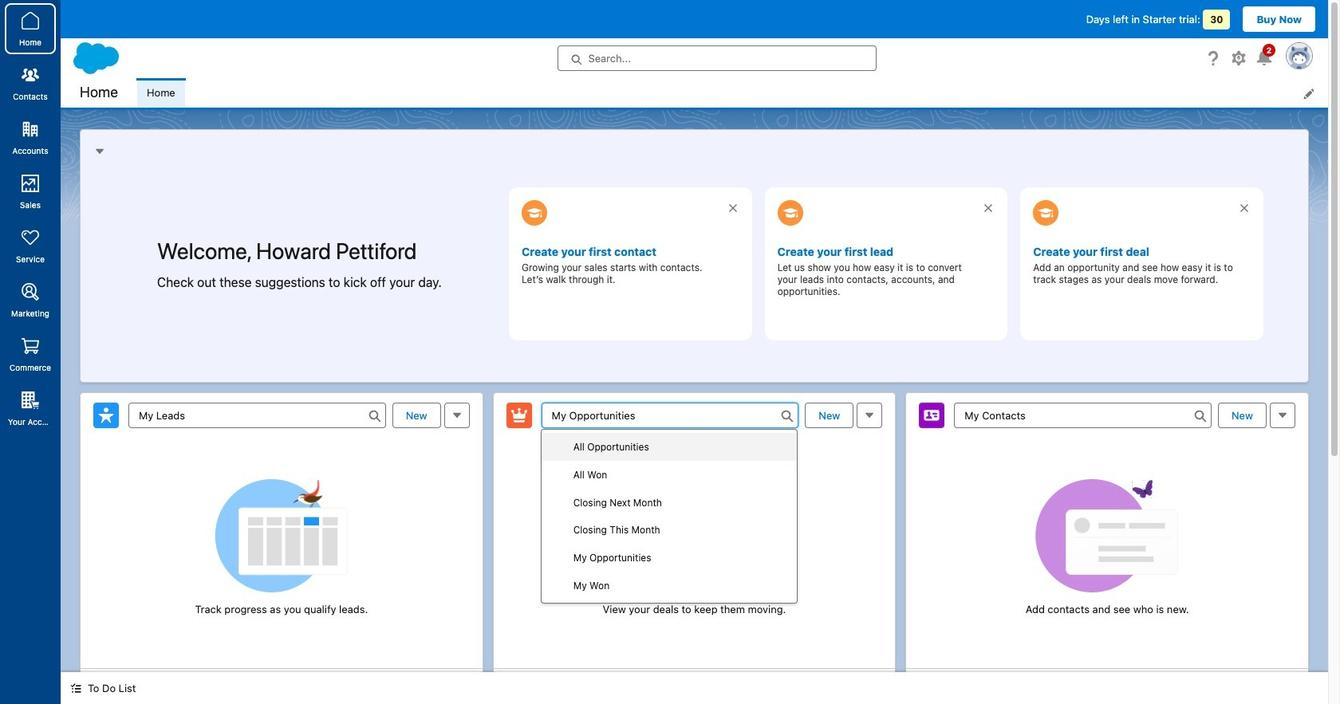 Task type: locate. For each thing, give the bounding box(es) containing it.
1 horizontal spatial select an option text field
[[541, 403, 799, 428]]

text default image
[[70, 683, 81, 694]]

list
[[137, 78, 1328, 108]]

0 horizontal spatial select an option text field
[[128, 403, 386, 428]]

group
[[541, 433, 797, 600]]

2 select an option text field from the left
[[541, 403, 799, 428]]

Select an Option text field
[[128, 403, 386, 428], [541, 403, 799, 428]]

1 select an option text field from the left
[[128, 403, 386, 428]]



Task type: vqa. For each thing, say whether or not it's contained in the screenshot.
Select List Display icon
no



